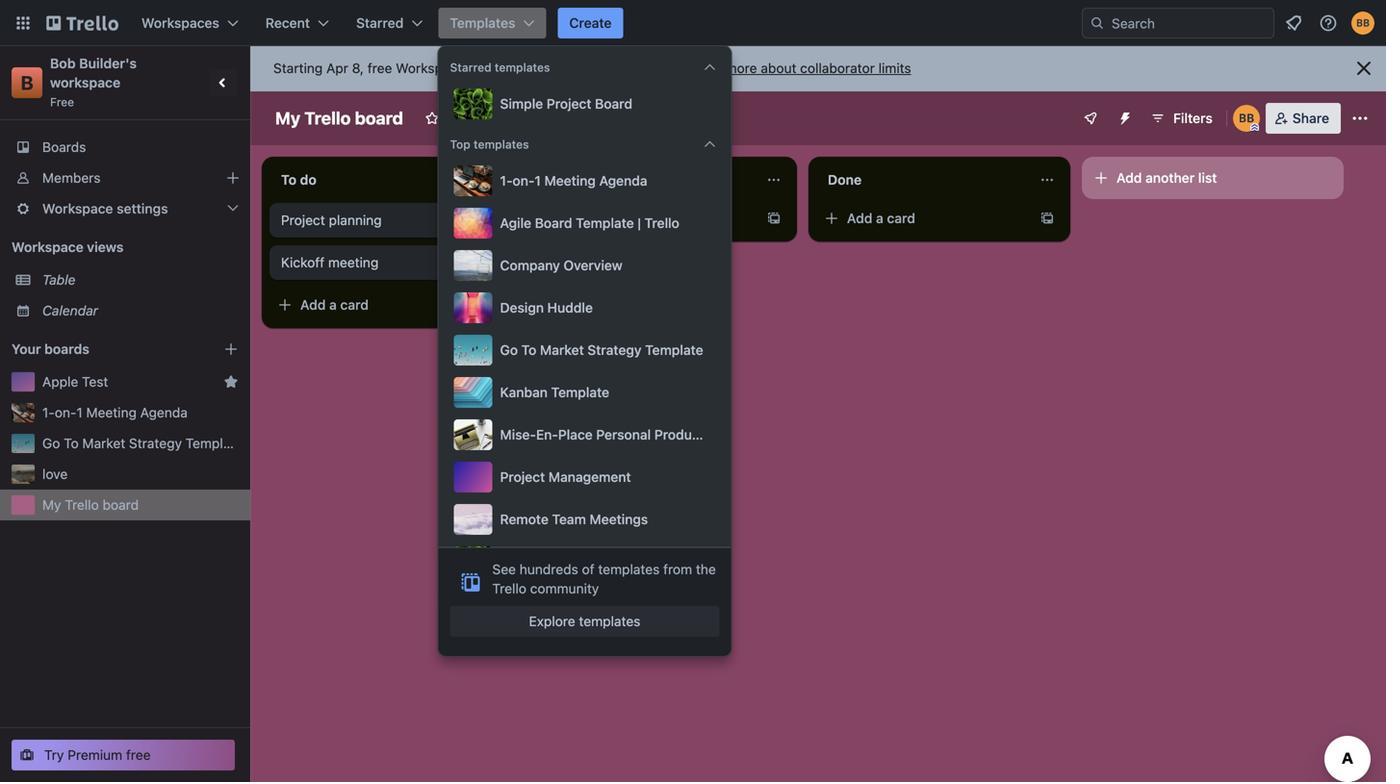 Task type: describe. For each thing, give the bounding box(es) containing it.
templates for starred templates
[[495, 61, 550, 74]]

recent button
[[254, 8, 341, 39]]

see
[[493, 562, 516, 578]]

Done text field
[[817, 165, 1032, 195]]

personal
[[596, 427, 651, 443]]

menu containing 1-on-1 meeting agenda
[[450, 162, 782, 620]]

1 inside button
[[535, 173, 541, 189]]

place
[[558, 427, 593, 443]]

productivity
[[655, 427, 731, 443]]

1 vertical spatial market
[[82, 436, 125, 452]]

workspace views
[[12, 239, 124, 255]]

strategy inside button
[[588, 342, 642, 358]]

agile
[[500, 215, 532, 231]]

1 vertical spatial go to market strategy template
[[42, 436, 243, 452]]

apple test
[[42, 374, 108, 390]]

open information menu image
[[1319, 13, 1339, 33]]

mise-en-place personal productivity system
[[500, 427, 782, 443]]

top
[[450, 138, 471, 151]]

free
[[50, 95, 74, 109]]

company
[[500, 258, 560, 274]]

back to home image
[[46, 8, 118, 39]]

to do
[[281, 172, 317, 188]]

add a card for doing
[[574, 210, 642, 226]]

go to market strategy template link
[[42, 434, 243, 454]]

huddle
[[548, 300, 593, 316]]

project planning
[[281, 212, 382, 228]]

show menu image
[[1351, 109, 1370, 128]]

kanban template
[[500, 385, 610, 401]]

overview
[[564, 258, 623, 274]]

add another list
[[1117, 170, 1218, 186]]

kanban
[[500, 385, 548, 401]]

create from template… image
[[1040, 211, 1055, 226]]

free inside button
[[126, 748, 151, 764]]

workspace
[[50, 75, 121, 91]]

management
[[549, 469, 631, 485]]

agenda inside 1-on-1 meeting agenda 'link'
[[140, 405, 188, 421]]

power ups image
[[1083, 111, 1099, 126]]

create button
[[558, 8, 624, 39]]

your boards
[[12, 341, 89, 357]]

0 horizontal spatial card
[[340, 297, 369, 313]]

design huddle button
[[450, 289, 720, 327]]

card for done
[[887, 210, 916, 226]]

project for project management
[[500, 469, 545, 485]]

add down 1-on-1 meeting agenda button
[[574, 210, 599, 226]]

add down kickoff
[[300, 297, 326, 313]]

template inside button
[[645, 342, 704, 358]]

go inside button
[[500, 342, 518, 358]]

To do text field
[[270, 165, 485, 195]]

add board image
[[223, 342, 239, 357]]

boards link
[[0, 132, 250, 163]]

system
[[735, 427, 782, 443]]

project planning link
[[281, 211, 505, 230]]

remote team meetings button
[[450, 501, 720, 539]]

automation image
[[1110, 103, 1137, 130]]

workspace for workspace settings
[[42, 201, 113, 217]]

add a card for done
[[847, 210, 916, 226]]

kanban template button
[[450, 374, 720, 412]]

meeting
[[328, 255, 379, 271]]

workspaces button
[[130, 8, 250, 39]]

will
[[476, 60, 496, 76]]

your boards with 5 items element
[[12, 338, 195, 361]]

starred templates
[[450, 61, 550, 74]]

my inside board name text box
[[275, 108, 301, 129]]

explore
[[529, 614, 576, 630]]

Board name text field
[[266, 103, 413, 134]]

community
[[530, 581, 599, 597]]

0 horizontal spatial add a card button
[[270, 290, 482, 321]]

test
[[82, 374, 108, 390]]

1- inside button
[[500, 173, 513, 189]]

board down starting apr 8, free workspaces will be limited to 10 collaborators. learn more about collaborator limits
[[595, 96, 633, 112]]

trello inside button
[[645, 215, 680, 231]]

views
[[87, 239, 124, 255]]

apple
[[42, 374, 78, 390]]

team
[[552, 512, 586, 528]]

limited
[[519, 60, 560, 76]]

try premium free button
[[12, 741, 235, 771]]

see hundreds of templates from the trello community
[[493, 562, 716, 597]]

list
[[1199, 170, 1218, 186]]

2 vertical spatial to
[[64, 436, 79, 452]]

collapse image for starred templates
[[703, 60, 718, 75]]

add inside add another list button
[[1117, 170, 1143, 186]]

create from template… image for add a card button corresponding to doing
[[767, 211, 782, 226]]

try premium free
[[44, 748, 151, 764]]

1 horizontal spatial free
[[368, 60, 392, 76]]

collapse image for top templates
[[703, 137, 718, 152]]

board inside text box
[[355, 108, 403, 129]]

learn more about collaborator limits link
[[687, 60, 912, 76]]

1-on-1 meeting agenda inside button
[[500, 173, 648, 189]]

another
[[1146, 170, 1195, 186]]

top templates
[[450, 138, 529, 151]]

about
[[761, 60, 797, 76]]

add a card button for doing
[[543, 203, 755, 234]]

bob
[[50, 55, 76, 71]]

|
[[638, 215, 641, 231]]

hundreds
[[520, 562, 579, 578]]

Doing text field
[[543, 165, 759, 195]]

trello down love at the left bottom of the page
[[65, 497, 99, 513]]

add a card button for done
[[817, 203, 1029, 234]]

a for doing
[[603, 210, 610, 226]]

market inside button
[[540, 342, 584, 358]]

starting
[[274, 60, 323, 76]]

workspace navigation collapse icon image
[[210, 69, 237, 96]]

explore templates
[[529, 614, 641, 630]]

share button
[[1266, 103, 1342, 134]]

1 horizontal spatial workspaces
[[396, 60, 472, 76]]

boards
[[44, 341, 89, 357]]

bob builder (bobbuilder40) image
[[1233, 105, 1260, 132]]

collaborators.
[[598, 60, 684, 76]]

planning
[[329, 212, 382, 228]]

create from template… image for the left add a card button
[[493, 298, 508, 313]]

workspace settings
[[42, 201, 168, 217]]

10
[[580, 60, 595, 76]]

mise-
[[500, 427, 536, 443]]

meetings
[[590, 512, 648, 528]]

learn
[[687, 60, 722, 76]]

add down done
[[847, 210, 873, 226]]

your
[[12, 341, 41, 357]]

to inside text field
[[281, 172, 297, 188]]

template left |
[[576, 215, 634, 231]]



Task type: locate. For each thing, give the bounding box(es) containing it.
1 collapse image from the top
[[703, 60, 718, 75]]

1 vertical spatial 1
[[76, 405, 83, 421]]

1 vertical spatial agenda
[[140, 405, 188, 421]]

on- inside 1-on-1 meeting agenda button
[[513, 173, 535, 189]]

1 vertical spatial my trello board
[[42, 497, 139, 513]]

1 vertical spatial 1-on-1 meeting agenda
[[42, 405, 188, 421]]

1 vertical spatial create from template… image
[[493, 298, 508, 313]]

my trello board inside board name text box
[[275, 108, 403, 129]]

1 horizontal spatial project
[[500, 469, 545, 485]]

add
[[1117, 170, 1143, 186], [574, 210, 599, 226], [847, 210, 873, 226], [300, 297, 326, 313]]

1 horizontal spatial add a card button
[[543, 203, 755, 234]]

go
[[500, 342, 518, 358], [42, 436, 60, 452]]

workspace visible image
[[459, 111, 475, 126]]

remote team meetings
[[500, 512, 648, 528]]

2 horizontal spatial add a card
[[847, 210, 916, 226]]

filters button
[[1145, 103, 1219, 134]]

meeting inside button
[[545, 173, 596, 189]]

1 horizontal spatial create from template… image
[[767, 211, 782, 226]]

0 horizontal spatial create from template… image
[[493, 298, 508, 313]]

board down love link
[[103, 497, 139, 513]]

explore templates link
[[450, 607, 720, 638]]

workspace for workspace views
[[12, 239, 84, 255]]

1- down apple
[[42, 405, 55, 421]]

templates right "of"
[[598, 562, 660, 578]]

1 horizontal spatial go to market strategy template
[[500, 342, 704, 358]]

love
[[42, 467, 68, 482]]

share
[[1293, 110, 1330, 126]]

1 horizontal spatial board
[[355, 108, 403, 129]]

my down love at the left bottom of the page
[[42, 497, 61, 513]]

bob builder's workspace free
[[50, 55, 140, 109]]

1 horizontal spatial add a card
[[574, 210, 642, 226]]

Search field
[[1106, 9, 1274, 38]]

project for project planning
[[281, 212, 325, 228]]

1 vertical spatial workspaces
[[396, 60, 472, 76]]

strategy
[[588, 342, 642, 358], [129, 436, 182, 452]]

0 vertical spatial go
[[500, 342, 518, 358]]

collapse image left "more"
[[703, 60, 718, 75]]

templates for top templates
[[474, 138, 529, 151]]

1 horizontal spatial 1-
[[500, 173, 513, 189]]

add a card button down doing text field
[[543, 203, 755, 234]]

my trello board down "apr" at top left
[[275, 108, 403, 129]]

0 vertical spatial go to market strategy template
[[500, 342, 704, 358]]

0 vertical spatial strategy
[[588, 342, 642, 358]]

0 horizontal spatial project
[[281, 212, 325, 228]]

my down starting
[[275, 108, 301, 129]]

project down to do
[[281, 212, 325, 228]]

my trello board inside the my trello board link
[[42, 497, 139, 513]]

0 vertical spatial project
[[547, 96, 592, 112]]

2 horizontal spatial project
[[547, 96, 592, 112]]

a for done
[[876, 210, 884, 226]]

template down 'starred icon'
[[186, 436, 243, 452]]

go to market strategy template
[[500, 342, 704, 358], [42, 436, 243, 452]]

a down kickoff meeting on the top left
[[329, 297, 337, 313]]

0 vertical spatial agenda
[[600, 173, 648, 189]]

1 inside 'link'
[[76, 405, 83, 421]]

board left customize views icon in the left top of the page
[[519, 110, 557, 126]]

on- down apple
[[55, 405, 76, 421]]

templates for explore templates
[[579, 614, 641, 630]]

card down the done text field
[[887, 210, 916, 226]]

members link
[[0, 163, 250, 194]]

0 vertical spatial my trello board
[[275, 108, 403, 129]]

primary element
[[0, 0, 1387, 46]]

add a card down kickoff meeting on the top left
[[300, 297, 369, 313]]

design huddle
[[500, 300, 593, 316]]

starred left "be"
[[450, 61, 492, 74]]

starred up 8,
[[356, 15, 404, 31]]

2 horizontal spatial a
[[876, 210, 884, 226]]

0 horizontal spatial workspaces
[[142, 15, 219, 31]]

1 horizontal spatial on-
[[513, 173, 535, 189]]

1 vertical spatial my
[[42, 497, 61, 513]]

0 vertical spatial workspace
[[42, 201, 113, 217]]

simple project board button
[[450, 85, 720, 123]]

0 horizontal spatial to
[[64, 436, 79, 452]]

to left do
[[281, 172, 297, 188]]

doing
[[555, 172, 593, 188]]

1 horizontal spatial to
[[281, 172, 297, 188]]

1 horizontal spatial strategy
[[588, 342, 642, 358]]

0 vertical spatial 1
[[535, 173, 541, 189]]

starred for starred
[[356, 15, 404, 31]]

template down go to market strategy template button
[[551, 385, 610, 401]]

1-on-1 meeting agenda inside 'link'
[[42, 405, 188, 421]]

1 vertical spatial free
[[126, 748, 151, 764]]

0 horizontal spatial starred
[[356, 15, 404, 31]]

1 horizontal spatial meeting
[[545, 173, 596, 189]]

0 horizontal spatial board
[[103, 497, 139, 513]]

create
[[570, 15, 612, 31]]

0 vertical spatial 1-
[[500, 173, 513, 189]]

1 left doing
[[535, 173, 541, 189]]

workspaces up workspace navigation collapse icon
[[142, 15, 219, 31]]

en-
[[536, 427, 558, 443]]

2 horizontal spatial add a card button
[[817, 203, 1029, 234]]

apple test link
[[42, 373, 216, 392]]

project up remote
[[500, 469, 545, 485]]

b
[[21, 71, 33, 94]]

1 horizontal spatial agenda
[[600, 173, 648, 189]]

board left star or unstar board icon
[[355, 108, 403, 129]]

agenda
[[600, 173, 648, 189], [140, 405, 188, 421]]

my trello board link
[[42, 496, 239, 515]]

to up love at the left bottom of the page
[[64, 436, 79, 452]]

add a card down done
[[847, 210, 916, 226]]

0 horizontal spatial 1-
[[42, 405, 55, 421]]

market
[[540, 342, 584, 358], [82, 436, 125, 452]]

go up love at the left bottom of the page
[[42, 436, 60, 452]]

on- up agile
[[513, 173, 535, 189]]

0 vertical spatial create from template… image
[[767, 211, 782, 226]]

starred inside popup button
[[356, 15, 404, 31]]

0 horizontal spatial 1
[[76, 405, 83, 421]]

board
[[595, 96, 633, 112], [519, 110, 557, 126], [535, 215, 573, 231]]

collapse image up doing text field
[[703, 137, 718, 152]]

workspace settings button
[[0, 194, 250, 224]]

do
[[300, 172, 317, 188]]

project management button
[[450, 458, 720, 497]]

simple project board
[[500, 96, 633, 112]]

this member is an admin of this board. image
[[1251, 123, 1259, 132]]

0 vertical spatial to
[[281, 172, 297, 188]]

0 horizontal spatial on-
[[55, 405, 76, 421]]

0 horizontal spatial strategy
[[129, 436, 182, 452]]

agile board template | trello button
[[450, 204, 720, 243]]

trello inside board name text box
[[305, 108, 351, 129]]

limits
[[879, 60, 912, 76]]

0 horizontal spatial go
[[42, 436, 60, 452]]

1 down the apple test
[[76, 405, 83, 421]]

0 horizontal spatial 1-on-1 meeting agenda
[[42, 405, 188, 421]]

free right 8,
[[368, 60, 392, 76]]

1-on-1 meeting agenda button
[[450, 162, 720, 200]]

card
[[614, 210, 642, 226], [887, 210, 916, 226], [340, 297, 369, 313]]

workspaces
[[142, 15, 219, 31], [396, 60, 472, 76]]

trello down "apr" at top left
[[305, 108, 351, 129]]

1 horizontal spatial a
[[603, 210, 610, 226]]

market down 1-on-1 meeting agenda 'link'
[[82, 436, 125, 452]]

simple
[[500, 96, 543, 112]]

starred
[[356, 15, 404, 31], [450, 61, 492, 74]]

starting apr 8, free workspaces will be limited to 10 collaborators. learn more about collaborator limits
[[274, 60, 912, 76]]

agenda inside 1-on-1 meeting agenda button
[[600, 173, 648, 189]]

1 vertical spatial project
[[281, 212, 325, 228]]

0 vertical spatial my
[[275, 108, 301, 129]]

0 horizontal spatial free
[[126, 748, 151, 764]]

workspace inside dropdown button
[[42, 201, 113, 217]]

b link
[[12, 67, 42, 98]]

menu
[[450, 162, 782, 620]]

starred button
[[345, 8, 435, 39]]

0 horizontal spatial my
[[42, 497, 61, 513]]

company overview button
[[450, 247, 720, 285]]

meeting
[[545, 173, 596, 189], [86, 405, 137, 421]]

trello down see
[[493, 581, 527, 597]]

1 horizontal spatial starred
[[450, 61, 492, 74]]

1 vertical spatial go
[[42, 436, 60, 452]]

board inside menu
[[535, 215, 573, 231]]

0 vertical spatial on-
[[513, 173, 535, 189]]

1-on-1 meeting agenda down apple test link
[[42, 405, 188, 421]]

0 horizontal spatial a
[[329, 297, 337, 313]]

agile board template | trello
[[500, 215, 680, 231]]

a down the done text field
[[876, 210, 884, 226]]

premium
[[68, 748, 122, 764]]

apr
[[326, 60, 349, 76]]

1 horizontal spatial my trello board
[[275, 108, 403, 129]]

1 vertical spatial workspace
[[12, 239, 84, 255]]

templates up simple
[[495, 61, 550, 74]]

workspaces up star or unstar board icon
[[396, 60, 472, 76]]

starred icon image
[[223, 375, 239, 390]]

mise-en-place personal productivity system button
[[450, 416, 782, 455]]

trello right |
[[645, 215, 680, 231]]

0 vertical spatial starred
[[356, 15, 404, 31]]

more
[[726, 60, 758, 76]]

0 vertical spatial collapse image
[[703, 60, 718, 75]]

1 vertical spatial strategy
[[129, 436, 182, 452]]

templates button
[[438, 8, 546, 39]]

1 vertical spatial on-
[[55, 405, 76, 421]]

go to market strategy template button
[[450, 331, 720, 370]]

the
[[696, 562, 716, 578]]

a left |
[[603, 210, 610, 226]]

1-on-1 meeting agenda up agile board template | trello button
[[500, 173, 648, 189]]

my trello board down love at the left bottom of the page
[[42, 497, 139, 513]]

kickoff meeting
[[281, 255, 379, 271]]

1 horizontal spatial go
[[500, 342, 518, 358]]

settings
[[117, 201, 168, 217]]

0 horizontal spatial meeting
[[86, 405, 137, 421]]

collapse image
[[703, 60, 718, 75], [703, 137, 718, 152]]

be
[[499, 60, 515, 76]]

to up kanban
[[522, 342, 537, 358]]

project management
[[500, 469, 631, 485]]

card for doing
[[614, 210, 642, 226]]

workspaces inside popup button
[[142, 15, 219, 31]]

0 vertical spatial free
[[368, 60, 392, 76]]

on- inside 1-on-1 meeting agenda 'link'
[[55, 405, 76, 421]]

add left another
[[1117, 170, 1143, 186]]

strategy down design huddle button
[[588, 342, 642, 358]]

search image
[[1090, 15, 1106, 31]]

table link
[[42, 271, 239, 290]]

filters
[[1174, 110, 1213, 126]]

2 horizontal spatial card
[[887, 210, 916, 226]]

1 vertical spatial board
[[103, 497, 139, 513]]

add a card
[[574, 210, 642, 226], [847, 210, 916, 226], [300, 297, 369, 313]]

done
[[828, 172, 862, 188]]

templates down see hundreds of templates from the trello community
[[579, 614, 641, 630]]

0 horizontal spatial agenda
[[140, 405, 188, 421]]

customize views image
[[578, 109, 597, 128]]

workspace down 'members'
[[42, 201, 113, 217]]

project
[[547, 96, 592, 112], [281, 212, 325, 228], [500, 469, 545, 485]]

go to market strategy template down 1-on-1 meeting agenda 'link'
[[42, 436, 243, 452]]

0 vertical spatial 1-on-1 meeting agenda
[[500, 173, 648, 189]]

8,
[[352, 60, 364, 76]]

go to market strategy template inside go to market strategy template button
[[500, 342, 704, 358]]

template
[[576, 215, 634, 231], [645, 342, 704, 358], [551, 385, 610, 401], [186, 436, 243, 452]]

add another list button
[[1082, 157, 1344, 199]]

0 horizontal spatial my trello board
[[42, 497, 139, 513]]

kickoff meeting link
[[281, 253, 505, 273]]

go down design
[[500, 342, 518, 358]]

template up productivity
[[645, 342, 704, 358]]

0 vertical spatial meeting
[[545, 173, 596, 189]]

calendar link
[[42, 301, 239, 321]]

templates inside see hundreds of templates from the trello community
[[598, 562, 660, 578]]

strategy down 1-on-1 meeting agenda 'link'
[[129, 436, 182, 452]]

to
[[281, 172, 297, 188], [522, 342, 537, 358], [64, 436, 79, 452]]

1 vertical spatial meeting
[[86, 405, 137, 421]]

meeting up agile board template | trello button
[[545, 173, 596, 189]]

0 vertical spatial workspaces
[[142, 15, 219, 31]]

add a card button down kickoff meeting link
[[270, 290, 482, 321]]

1- inside 'link'
[[42, 405, 55, 421]]

boards
[[42, 139, 86, 155]]

0 notifications image
[[1283, 12, 1306, 35]]

go to market strategy template down design huddle button
[[500, 342, 704, 358]]

agenda up |
[[600, 173, 648, 189]]

1 horizontal spatial market
[[540, 342, 584, 358]]

free right premium at bottom left
[[126, 748, 151, 764]]

1 horizontal spatial 1-on-1 meeting agenda
[[500, 173, 648, 189]]

2 collapse image from the top
[[703, 137, 718, 152]]

my trello board
[[275, 108, 403, 129], [42, 497, 139, 513]]

0 vertical spatial board
[[355, 108, 403, 129]]

2 vertical spatial project
[[500, 469, 545, 485]]

bob builder (bobbuilder40) image
[[1352, 12, 1375, 35]]

love link
[[42, 465, 239, 484]]

1 horizontal spatial my
[[275, 108, 301, 129]]

project down to on the left
[[547, 96, 592, 112]]

table
[[42, 272, 76, 288]]

1 vertical spatial 1-
[[42, 405, 55, 421]]

1 horizontal spatial 1
[[535, 173, 541, 189]]

0 horizontal spatial add a card
[[300, 297, 369, 313]]

bob builder's workspace link
[[50, 55, 140, 91]]

starred for starred templates
[[450, 61, 492, 74]]

calendar
[[42, 303, 98, 319]]

from
[[664, 562, 693, 578]]

collaborator
[[801, 60, 875, 76]]

workspace
[[42, 201, 113, 217], [12, 239, 84, 255]]

templates down board link
[[474, 138, 529, 151]]

remote
[[500, 512, 549, 528]]

meeting down test
[[86, 405, 137, 421]]

2 horizontal spatial to
[[522, 342, 537, 358]]

company overview
[[500, 258, 623, 274]]

card down doing text field
[[614, 210, 642, 226]]

1 vertical spatial collapse image
[[703, 137, 718, 152]]

card down meeting
[[340, 297, 369, 313]]

1- down top templates
[[500, 173, 513, 189]]

0 horizontal spatial market
[[82, 436, 125, 452]]

meeting inside 'link'
[[86, 405, 137, 421]]

builder's
[[79, 55, 137, 71]]

trello inside see hundreds of templates from the trello community
[[493, 581, 527, 597]]

add a card down 1-on-1 meeting agenda button
[[574, 210, 642, 226]]

0 vertical spatial market
[[540, 342, 584, 358]]

workspace up table
[[12, 239, 84, 255]]

to inside button
[[522, 342, 537, 358]]

create from template… image
[[767, 211, 782, 226], [493, 298, 508, 313]]

star or unstar board image
[[425, 111, 440, 126]]

board right agile
[[535, 215, 573, 231]]

1 vertical spatial starred
[[450, 61, 492, 74]]

1-
[[500, 173, 513, 189], [42, 405, 55, 421]]

add a card button down the done text field
[[817, 203, 1029, 234]]

to
[[564, 60, 576, 76]]

0 horizontal spatial go to market strategy template
[[42, 436, 243, 452]]

1 vertical spatial to
[[522, 342, 537, 358]]

market up kanban template
[[540, 342, 584, 358]]

agenda up "go to market strategy template" link on the bottom of page
[[140, 405, 188, 421]]

1 horizontal spatial card
[[614, 210, 642, 226]]

recent
[[266, 15, 310, 31]]



Task type: vqa. For each thing, say whether or not it's contained in the screenshot.
the topmost 'Pivot'
no



